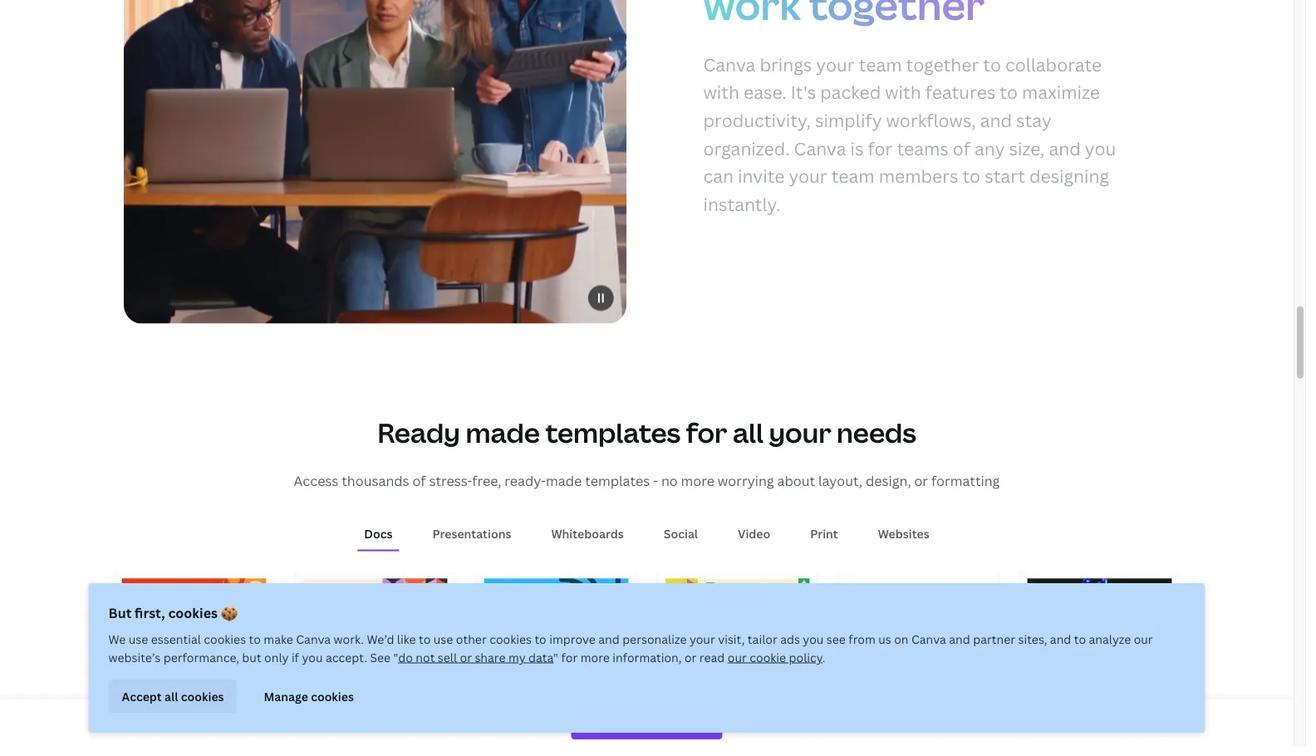 Task type: describe. For each thing, give the bounding box(es) containing it.
" inside we use essential cookies to make canva work. we'd like to use other cookies to improve and personalize your visit, tailor ads you see from us on canva and partner sites, and to analyze our website's performance, but only if you accept. see "
[[394, 650, 398, 665]]

formatting
[[932, 472, 1000, 490]]

2 vertical spatial for
[[561, 650, 578, 665]]

0 horizontal spatial or
[[460, 650, 472, 665]]

free,
[[472, 472, 502, 490]]

🍪
[[221, 604, 234, 622]]

and left partner
[[949, 631, 971, 647]]

not
[[416, 650, 435, 665]]

sell
[[438, 650, 457, 665]]

instantly.
[[704, 192, 781, 216]]

analyze
[[1089, 631, 1131, 647]]

whiteboards button
[[545, 518, 631, 550]]

needs
[[837, 415, 917, 451]]

print button
[[804, 518, 845, 550]]

project status report professional doc in dark blue light blue playful abstract style image
[[477, 574, 636, 746]]

0 horizontal spatial you
[[302, 650, 323, 665]]

access
[[294, 472, 339, 490]]

accept all cookies
[[122, 688, 224, 704]]

cookie
[[750, 650, 786, 665]]

like
[[397, 631, 416, 647]]

my
[[509, 650, 526, 665]]

.
[[823, 650, 826, 665]]

maximize
[[1022, 81, 1100, 104]]

case study doc in dark orange pink geometric style image
[[114, 574, 274, 746]]

but first, cookies 🍪
[[108, 604, 234, 622]]

accept all cookies button
[[108, 680, 237, 713]]

read
[[700, 650, 725, 665]]

can
[[704, 165, 734, 188]]

canva up if
[[296, 631, 331, 647]]

1 vertical spatial templates
[[585, 472, 650, 490]]

performance,
[[163, 650, 239, 665]]

1 vertical spatial made
[[546, 472, 582, 490]]

stay
[[1017, 109, 1052, 132]]

we use essential cookies to make canva work. we'd like to use other cookies to improve and personalize your visit, tailor ads you see from us on canva and partner sites, and to analyze our website's performance, but only if you accept. see "
[[108, 631, 1153, 665]]

it's
[[791, 81, 816, 104]]

other
[[456, 631, 487, 647]]

but
[[108, 604, 132, 622]]

1 vertical spatial more
[[581, 650, 610, 665]]

manage cookies button
[[251, 680, 367, 713]]

presentations button
[[426, 518, 518, 550]]

visit,
[[718, 631, 745, 647]]

2 horizontal spatial or
[[915, 472, 928, 490]]

video
[[738, 526, 771, 542]]

to up "stay"
[[1000, 81, 1018, 104]]

for inside canva brings your team together to collaborate with ease. it's packed with features to maximize productivity, simplify workflows, and stay organized. canva is for teams of any size, and you can invite your team members to start designing instantly.
[[868, 137, 893, 160]]

1 horizontal spatial all
[[733, 415, 764, 451]]

canva right on
[[912, 631, 946, 647]]

sites,
[[1019, 631, 1048, 647]]

improve
[[549, 631, 596, 647]]

do not sell or share my data link
[[398, 650, 554, 665]]

ease.
[[744, 81, 787, 104]]

start
[[985, 165, 1025, 188]]

docs button
[[358, 518, 399, 550]]

presentations
[[433, 526, 511, 542]]

only
[[264, 650, 289, 665]]

teams
[[897, 137, 949, 160]]

essential
[[151, 631, 201, 647]]

our cookie policy link
[[728, 650, 823, 665]]

organized.
[[704, 137, 790, 160]]

information,
[[613, 650, 682, 665]]

cookies up the my
[[490, 631, 532, 647]]

1 horizontal spatial you
[[803, 631, 824, 647]]

work.
[[334, 631, 364, 647]]

1 horizontal spatial or
[[685, 650, 697, 665]]

your inside we use essential cookies to make canva work. we'd like to use other cookies to improve and personalize your visit, tailor ads you see from us on canva and partner sites, and to analyze our website's performance, but only if you accept. see "
[[690, 631, 715, 647]]

design,
[[866, 472, 911, 490]]

performance report professional doc in black blue dark tech style image
[[1020, 574, 1180, 746]]

your up the packed
[[816, 53, 855, 77]]

social
[[664, 526, 698, 542]]

and right the sites,
[[1050, 631, 1072, 647]]

if
[[292, 650, 299, 665]]

data
[[529, 650, 554, 665]]

cookies down 🍪
[[204, 631, 246, 647]]

us
[[879, 631, 892, 647]]

1 vertical spatial team
[[832, 165, 875, 188]]

to left analyze
[[1074, 631, 1086, 647]]

and up the designing
[[1049, 137, 1081, 160]]

see
[[370, 650, 391, 665]]

-
[[653, 472, 658, 490]]

we'd
[[367, 631, 394, 647]]

workflows,
[[886, 109, 976, 132]]

accept.
[[326, 650, 367, 665]]

do not sell or share my data " for more information, or read our cookie policy .
[[398, 650, 826, 665]]



Task type: locate. For each thing, give the bounding box(es) containing it.
our down visit,
[[728, 650, 747, 665]]

canva up ease.
[[704, 53, 756, 77]]

do
[[398, 650, 413, 665]]

manage cookies
[[264, 688, 354, 704]]

stress-
[[429, 472, 472, 490]]

for
[[868, 137, 893, 160], [686, 415, 728, 451], [561, 650, 578, 665]]

about
[[777, 472, 815, 490]]

cookies
[[168, 604, 218, 622], [204, 631, 246, 647], [490, 631, 532, 647], [181, 688, 224, 704], [311, 688, 354, 704]]

or right design,
[[915, 472, 928, 490]]

1 vertical spatial our
[[728, 650, 747, 665]]

more down improve
[[581, 650, 610, 665]]

to up features
[[984, 53, 1001, 77]]

1 horizontal spatial our
[[1134, 631, 1153, 647]]

templates up access thousands of stress-free, ready-made templates - no more worrying about layout, design, or formatting
[[546, 415, 681, 451]]

to up data
[[535, 631, 547, 647]]

0 horizontal spatial use
[[129, 631, 148, 647]]

1 horizontal spatial for
[[686, 415, 728, 451]]

accept
[[122, 688, 162, 704]]

of
[[953, 137, 971, 160], [413, 472, 426, 490]]

from
[[849, 631, 876, 647]]

with up workflows,
[[885, 81, 922, 104]]

layout,
[[819, 472, 863, 490]]

website's
[[108, 650, 161, 665]]

canva
[[704, 53, 756, 77], [794, 137, 846, 160], [296, 631, 331, 647], [912, 631, 946, 647]]

is
[[851, 137, 864, 160]]

made up free,
[[466, 415, 540, 451]]

team
[[859, 53, 902, 77], [832, 165, 875, 188]]

use up website's at bottom left
[[129, 631, 148, 647]]

to up but
[[249, 631, 261, 647]]

features
[[926, 81, 996, 104]]

of left stress-
[[413, 472, 426, 490]]

made
[[466, 415, 540, 451], [546, 472, 582, 490]]

team up the packed
[[859, 53, 902, 77]]

0 horizontal spatial of
[[413, 472, 426, 490]]

1 " from the left
[[394, 650, 398, 665]]

members
[[879, 165, 959, 188]]

1 horizontal spatial "
[[554, 650, 559, 665]]

2 vertical spatial you
[[302, 650, 323, 665]]

team down is
[[832, 165, 875, 188]]

see
[[827, 631, 846, 647]]

0 horizontal spatial all
[[165, 688, 178, 704]]

2 with from the left
[[885, 81, 922, 104]]

cookies up essential
[[168, 604, 218, 622]]

2 " from the left
[[554, 650, 559, 665]]

for down improve
[[561, 650, 578, 665]]

0 horizontal spatial with
[[704, 81, 740, 104]]

cookies down the accept.
[[311, 688, 354, 704]]

social button
[[657, 518, 705, 550]]

whiteboards
[[551, 526, 624, 542]]

with left ease.
[[704, 81, 740, 104]]

our
[[1134, 631, 1153, 647], [728, 650, 747, 665]]

0 vertical spatial made
[[466, 415, 540, 451]]

for up the worrying
[[686, 415, 728, 451]]

made up the whiteboards on the bottom left
[[546, 472, 582, 490]]

2 use from the left
[[434, 631, 453, 647]]

we
[[108, 631, 126, 647]]

1 with from the left
[[704, 81, 740, 104]]

0 vertical spatial team
[[859, 53, 902, 77]]

decision document doc in blue purple grey geometric style image
[[295, 574, 455, 746]]

1 horizontal spatial with
[[885, 81, 922, 104]]

and up do not sell or share my data " for more information, or read our cookie policy .
[[599, 631, 620, 647]]

ready made templates for all your needs
[[377, 415, 917, 451]]

no
[[661, 472, 678, 490]]

1 horizontal spatial use
[[434, 631, 453, 647]]

simplify
[[815, 109, 882, 132]]

print
[[811, 526, 838, 542]]

of left any
[[953, 137, 971, 160]]

your up read
[[690, 631, 715, 647]]

any
[[975, 137, 1005, 160]]

1 horizontal spatial of
[[953, 137, 971, 160]]

websites
[[878, 526, 930, 542]]

0 vertical spatial you
[[1085, 137, 1116, 160]]

0 vertical spatial more
[[681, 472, 715, 490]]

productivity,
[[704, 109, 811, 132]]

tailor
[[748, 631, 778, 647]]

canva brings your team together to collaborate with ease. it's packed with features to maximize productivity, simplify workflows, and stay organized. canva is for teams of any size, and you can invite your team members to start designing instantly.
[[704, 53, 1116, 216]]

0 vertical spatial our
[[1134, 631, 1153, 647]]

all inside accept all cookies button
[[165, 688, 178, 704]]

or
[[915, 472, 928, 490], [460, 650, 472, 665], [685, 650, 697, 665]]

0 vertical spatial templates
[[546, 415, 681, 451]]

use up sell
[[434, 631, 453, 647]]

all right "accept"
[[165, 688, 178, 704]]

first,
[[135, 604, 165, 622]]

for right is
[[868, 137, 893, 160]]

packed
[[821, 81, 881, 104]]

your up about
[[769, 415, 832, 451]]

1 vertical spatial of
[[413, 472, 426, 490]]

access thousands of stress-free, ready-made templates - no more worrying about layout, design, or formatting
[[294, 472, 1000, 490]]

2 horizontal spatial you
[[1085, 137, 1116, 160]]

cookies down performance,
[[181, 688, 224, 704]]

your right invite
[[789, 165, 828, 188]]

all up the worrying
[[733, 415, 764, 451]]

and
[[980, 109, 1012, 132], [1049, 137, 1081, 160], [599, 631, 620, 647], [949, 631, 971, 647], [1050, 631, 1072, 647]]

your
[[816, 53, 855, 77], [789, 165, 828, 188], [769, 415, 832, 451], [690, 631, 715, 647]]

1 use from the left
[[129, 631, 148, 647]]

policy
[[789, 650, 823, 665]]

designing
[[1030, 165, 1110, 188]]

" down improve
[[554, 650, 559, 665]]

0 horizontal spatial made
[[466, 415, 540, 451]]

1 horizontal spatial made
[[546, 472, 582, 490]]

templates left -
[[585, 472, 650, 490]]

make
[[264, 631, 293, 647]]

1 horizontal spatial more
[[681, 472, 715, 490]]

partner
[[973, 631, 1016, 647]]

0 vertical spatial of
[[953, 137, 971, 160]]

share
[[475, 650, 506, 665]]

size,
[[1009, 137, 1045, 160]]

but
[[242, 650, 261, 665]]

project tracker doc in green lime green neon pink geometric style image
[[658, 574, 817, 746]]

use
[[129, 631, 148, 647], [434, 631, 453, 647]]

all
[[733, 415, 764, 451], [165, 688, 178, 704]]

2 horizontal spatial for
[[868, 137, 893, 160]]

canva left is
[[794, 137, 846, 160]]

invite
[[738, 165, 785, 188]]

docs
[[364, 526, 393, 542]]

you
[[1085, 137, 1116, 160], [803, 631, 824, 647], [302, 650, 323, 665]]

0 vertical spatial all
[[733, 415, 764, 451]]

1 vertical spatial you
[[803, 631, 824, 647]]

to
[[984, 53, 1001, 77], [1000, 81, 1018, 104], [963, 165, 981, 188], [249, 631, 261, 647], [419, 631, 431, 647], [535, 631, 547, 647], [1074, 631, 1086, 647]]

you up the designing
[[1085, 137, 1116, 160]]

worrying
[[718, 472, 774, 490]]

1 vertical spatial all
[[165, 688, 178, 704]]

to right like on the left bottom of the page
[[419, 631, 431, 647]]

you inside canva brings your team together to collaborate with ease. it's packed with features to maximize productivity, simplify workflows, and stay organized. canva is for teams of any size, and you can invite your team members to start designing instantly.
[[1085, 137, 1116, 160]]

you up policy
[[803, 631, 824, 647]]

brings
[[760, 53, 812, 77]]

ready-
[[505, 472, 546, 490]]

ads
[[781, 631, 800, 647]]

manage
[[264, 688, 308, 704]]

and up any
[[980, 109, 1012, 132]]

0 horizontal spatial our
[[728, 650, 747, 665]]

our inside we use essential cookies to make canva work. we'd like to use other cookies to improve and personalize your visit, tailor ads you see from us on canva and partner sites, and to analyze our website's performance, but only if you accept. see "
[[1134, 631, 1153, 647]]

on
[[894, 631, 909, 647]]

project proposal doc in black and white editorial style image
[[839, 574, 999, 746]]

our right analyze
[[1134, 631, 1153, 647]]

0 vertical spatial for
[[868, 137, 893, 160]]

0 horizontal spatial for
[[561, 650, 578, 665]]

0 horizontal spatial more
[[581, 650, 610, 665]]

websites button
[[872, 518, 936, 550]]

of inside canva brings your team together to collaborate with ease. it's packed with features to maximize productivity, simplify workflows, and stay organized. canva is for teams of any size, and you can invite your team members to start designing instantly.
[[953, 137, 971, 160]]

more
[[681, 472, 715, 490], [581, 650, 610, 665]]

more right no
[[681, 472, 715, 490]]

video button
[[731, 518, 777, 550]]

collaborate
[[1006, 53, 1102, 77]]

to down any
[[963, 165, 981, 188]]

" right see
[[394, 650, 398, 665]]

1 vertical spatial for
[[686, 415, 728, 451]]

or right sell
[[460, 650, 472, 665]]

personalize
[[623, 631, 687, 647]]

or left read
[[685, 650, 697, 665]]

0 horizontal spatial "
[[394, 650, 398, 665]]

thousands
[[342, 472, 409, 490]]

ready
[[377, 415, 460, 451]]

you right if
[[302, 650, 323, 665]]

together
[[906, 53, 979, 77]]



Task type: vqa. For each thing, say whether or not it's contained in the screenshot.
avatars
no



